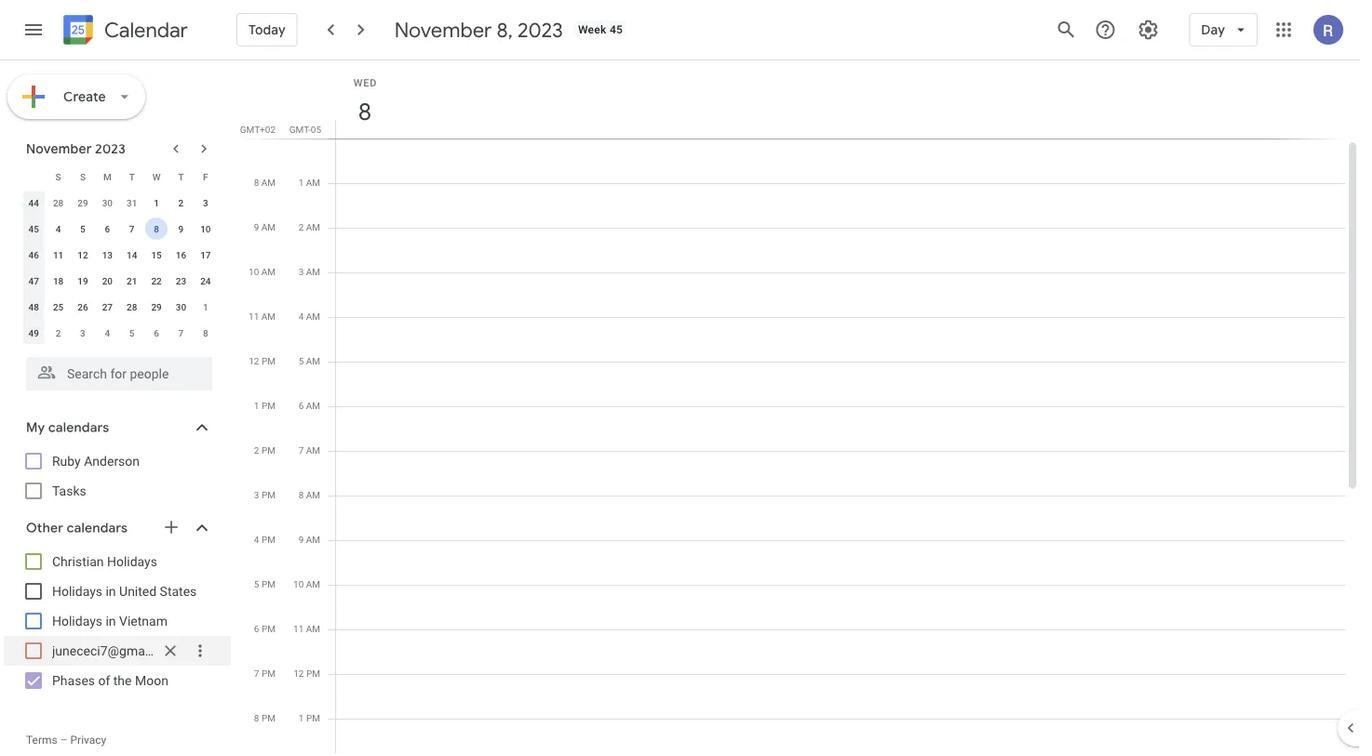 Task type: locate. For each thing, give the bounding box(es) containing it.
holidays for vietnam
[[52, 614, 102, 629]]

5 down october 29 element
[[80, 223, 85, 235]]

2 vertical spatial 12
[[293, 669, 304, 680]]

october 31 element
[[121, 192, 143, 214]]

4 up 5 am
[[298, 311, 304, 323]]

0 horizontal spatial 11 am
[[249, 311, 276, 323]]

holidays up united
[[107, 554, 157, 570]]

in left united
[[106, 584, 116, 600]]

0 vertical spatial 11
[[53, 249, 64, 261]]

3 left 'december 4' element
[[80, 328, 85, 339]]

1 horizontal spatial 30
[[176, 302, 186, 313]]

30 right october 29 element
[[102, 197, 113, 209]]

1 horizontal spatial 11
[[249, 311, 259, 323]]

1 vertical spatial 9 am
[[298, 535, 320, 546]]

november 8, 2023
[[394, 17, 563, 43]]

4 down october 28 element
[[56, 223, 61, 235]]

november
[[394, 17, 492, 43], [26, 141, 92, 157]]

0 horizontal spatial 12 pm
[[249, 356, 276, 367]]

19
[[77, 276, 88, 287]]

5 am
[[298, 356, 320, 367]]

holidays down christian
[[52, 584, 102, 600]]

pm left the 6 am
[[262, 401, 276, 412]]

29
[[77, 197, 88, 209], [151, 302, 162, 313]]

1 horizontal spatial s
[[80, 171, 86, 182]]

add other calendars image
[[162, 519, 181, 537]]

12 pm right 7 pm at the bottom left of the page
[[293, 669, 320, 680]]

8 up 15 element
[[154, 223, 159, 235]]

calendars for my calendars
[[48, 420, 109, 437]]

1 vertical spatial 28
[[127, 302, 137, 313]]

30 right 29 element
[[176, 302, 186, 313]]

1 t from the left
[[129, 171, 135, 182]]

0 vertical spatial november
[[394, 17, 492, 43]]

1 horizontal spatial 29
[[151, 302, 162, 313]]

phases of the moon
[[52, 674, 168, 689]]

3
[[203, 197, 208, 209], [298, 267, 304, 278], [80, 328, 85, 339], [254, 490, 259, 501]]

1 vertical spatial 11 am
[[293, 624, 320, 635]]

5
[[80, 223, 85, 235], [129, 328, 135, 339], [298, 356, 304, 367], [254, 579, 259, 591]]

0 vertical spatial 10 am
[[249, 267, 276, 278]]

10 am
[[249, 267, 276, 278], [293, 579, 320, 591]]

2 horizontal spatial 12
[[293, 669, 304, 680]]

1 in from the top
[[106, 584, 116, 600]]

26 element
[[72, 296, 94, 318]]

9 right 8 cell
[[178, 223, 184, 235]]

11 inside row group
[[53, 249, 64, 261]]

12 pm
[[249, 356, 276, 367], [293, 669, 320, 680]]

other
[[26, 520, 63, 537]]

row
[[328, 138, 1345, 755], [21, 164, 218, 190], [21, 190, 218, 216], [21, 216, 218, 242], [21, 242, 218, 268], [21, 268, 218, 294], [21, 294, 218, 320], [21, 320, 218, 346]]

2
[[178, 197, 184, 209], [298, 222, 304, 233], [56, 328, 61, 339], [254, 445, 259, 457]]

1 horizontal spatial 2023
[[518, 17, 563, 43]]

0 horizontal spatial 1 pm
[[254, 401, 276, 412]]

7 pm
[[254, 669, 276, 680]]

1 vertical spatial holidays
[[52, 584, 102, 600]]

11 element
[[47, 244, 69, 266]]

pm left 5 am
[[262, 356, 276, 367]]

pm
[[262, 356, 276, 367], [262, 401, 276, 412], [262, 445, 276, 457], [262, 490, 276, 501], [262, 535, 276, 546], [262, 579, 276, 591], [262, 624, 276, 635], [262, 669, 276, 680], [306, 669, 320, 680], [262, 714, 276, 725], [306, 714, 320, 725]]

10 am right 5 pm
[[293, 579, 320, 591]]

4 for 'december 4' element
[[105, 328, 110, 339]]

1 pm right 8 pm
[[299, 714, 320, 725]]

45
[[610, 23, 623, 36], [28, 223, 39, 235]]

3 inside december 3 element
[[80, 328, 85, 339]]

Search for people text field
[[37, 357, 201, 391]]

10 am left 3 am
[[249, 267, 276, 278]]

terms
[[26, 734, 57, 748]]

am up 4 am
[[306, 267, 320, 278]]

12
[[77, 249, 88, 261], [249, 356, 259, 367], [293, 669, 304, 680]]

None search field
[[0, 350, 231, 391]]

1 vertical spatial 29
[[151, 302, 162, 313]]

7 down 6 pm
[[254, 669, 259, 680]]

1 horizontal spatial 8 am
[[298, 490, 320, 501]]

17
[[200, 249, 211, 261]]

0 vertical spatial 10
[[200, 223, 211, 235]]

week
[[578, 23, 607, 36]]

gmt-
[[289, 124, 311, 135]]

0 vertical spatial 30
[[102, 197, 113, 209]]

1 vertical spatial 30
[[176, 302, 186, 313]]

s left m
[[80, 171, 86, 182]]

0 horizontal spatial 8 am
[[254, 177, 276, 189]]

tasks
[[52, 484, 86, 499]]

1 right 8 pm
[[299, 714, 304, 725]]

10 inside november 2023 grid
[[200, 223, 211, 235]]

2 vertical spatial 10
[[293, 579, 304, 591]]

8 down wed
[[357, 96, 370, 127]]

5 pm
[[254, 579, 276, 591]]

1 vertical spatial november
[[26, 141, 92, 157]]

30
[[102, 197, 113, 209], [176, 302, 186, 313]]

30 inside "element"
[[102, 197, 113, 209]]

10 right 5 pm
[[293, 579, 304, 591]]

11 right december 1 element
[[249, 311, 259, 323]]

25 element
[[47, 296, 69, 318]]

29 right october 28 element
[[77, 197, 88, 209]]

9 am
[[254, 222, 276, 233], [298, 535, 320, 546]]

s up october 28 element
[[55, 171, 61, 182]]

10 up 17
[[200, 223, 211, 235]]

1 horizontal spatial 10
[[249, 267, 259, 278]]

row containing s
[[21, 164, 218, 190]]

1 up 2 pm
[[254, 401, 259, 412]]

2023
[[518, 17, 563, 43], [95, 141, 126, 157]]

other calendars button
[[4, 514, 231, 544]]

10 right 24 element
[[249, 267, 259, 278]]

0 vertical spatial in
[[106, 584, 116, 600]]

10
[[200, 223, 211, 235], [249, 267, 259, 278], [293, 579, 304, 591]]

9 right 4 pm
[[298, 535, 304, 546]]

1 vertical spatial 10 am
[[293, 579, 320, 591]]

0 horizontal spatial 12
[[77, 249, 88, 261]]

november 2023
[[26, 141, 126, 157]]

2023 up m
[[95, 141, 126, 157]]

am right 4 pm
[[306, 535, 320, 546]]

wed 8
[[353, 77, 377, 127]]

28
[[53, 197, 64, 209], [127, 302, 137, 313]]

row group
[[21, 190, 218, 346]]

7 left december 8 element at the left top
[[178, 328, 184, 339]]

5 up the 6 am
[[298, 356, 304, 367]]

november for november 8, 2023
[[394, 17, 492, 43]]

1 horizontal spatial 1 pm
[[299, 714, 320, 725]]

december 5 element
[[121, 322, 143, 344]]

0 vertical spatial 11 am
[[249, 311, 276, 323]]

december 2 element
[[47, 322, 69, 344]]

5 for 5 pm
[[254, 579, 259, 591]]

0 horizontal spatial 28
[[53, 197, 64, 209]]

2 vertical spatial 11
[[293, 624, 304, 635]]

28 inside october 28 element
[[53, 197, 64, 209]]

23
[[176, 276, 186, 287]]

s
[[55, 171, 61, 182], [80, 171, 86, 182]]

pm down 4 pm
[[262, 579, 276, 591]]

november up october 28 element
[[26, 141, 92, 157]]

2 down 1 am
[[298, 222, 304, 233]]

november left 8,
[[394, 17, 492, 43]]

united
[[119, 584, 157, 600]]

11 am
[[249, 311, 276, 323], [293, 624, 320, 635]]

2 pm
[[254, 445, 276, 457]]

28 for october 28 element
[[53, 197, 64, 209]]

29 for october 29 element
[[77, 197, 88, 209]]

30 element
[[170, 296, 192, 318]]

8 am
[[254, 177, 276, 189], [298, 490, 320, 501]]

2 for 2 am
[[298, 222, 304, 233]]

row containing 49
[[21, 320, 218, 346]]

4 inside 'december 4' element
[[105, 328, 110, 339]]

am
[[261, 177, 276, 189], [306, 177, 320, 189], [261, 222, 276, 233], [306, 222, 320, 233], [261, 267, 276, 278], [306, 267, 320, 278], [261, 311, 276, 323], [306, 311, 320, 323], [306, 356, 320, 367], [306, 401, 320, 412], [306, 445, 320, 457], [306, 490, 320, 501], [306, 535, 320, 546], [306, 579, 320, 591], [306, 624, 320, 635]]

pm right 7 pm at the bottom left of the page
[[306, 669, 320, 680]]

30 for october 30 "element"
[[102, 197, 113, 209]]

1 vertical spatial in
[[106, 614, 116, 629]]

holidays
[[107, 554, 157, 570], [52, 584, 102, 600], [52, 614, 102, 629]]

6 right december 5 element
[[154, 328, 159, 339]]

0 vertical spatial calendars
[[48, 420, 109, 437]]

4
[[56, 223, 61, 235], [298, 311, 304, 323], [105, 328, 110, 339], [254, 535, 259, 546]]

t right w
[[178, 171, 184, 182]]

1 vertical spatial 11
[[249, 311, 259, 323]]

4 for 4 am
[[298, 311, 304, 323]]

november 2023 grid
[[18, 164, 218, 346]]

11
[[53, 249, 64, 261], [249, 311, 259, 323], [293, 624, 304, 635]]

8 am right the 3 pm
[[298, 490, 320, 501]]

8 grid
[[238, 61, 1360, 755]]

0 vertical spatial 29
[[77, 197, 88, 209]]

1 horizontal spatial november
[[394, 17, 492, 43]]

calendars inside dropdown button
[[48, 420, 109, 437]]

9
[[254, 222, 259, 233], [178, 223, 184, 235], [298, 535, 304, 546]]

calendars up christian holidays
[[67, 520, 128, 537]]

12 pm left 5 am
[[249, 356, 276, 367]]

0 vertical spatial 45
[[610, 23, 623, 36]]

23 element
[[170, 270, 192, 292]]

8 pm
[[254, 714, 276, 725]]

6 down 5 pm
[[254, 624, 259, 635]]

25
[[53, 302, 64, 313]]

4 right december 3 element at the left of the page
[[105, 328, 110, 339]]

5 left december 6 element on the top left of the page
[[129, 328, 135, 339]]

0 horizontal spatial 30
[[102, 197, 113, 209]]

28 right 27 'element'
[[127, 302, 137, 313]]

1 horizontal spatial 10 am
[[293, 579, 320, 591]]

my calendars list
[[4, 447, 231, 506]]

0 vertical spatial 28
[[53, 197, 64, 209]]

am down the 7 am
[[306, 490, 320, 501]]

3 up 4 am
[[298, 267, 304, 278]]

row group containing 44
[[21, 190, 218, 346]]

1 right the october 31 element
[[154, 197, 159, 209]]

1 vertical spatial 12 pm
[[293, 669, 320, 680]]

1 vertical spatial 1 pm
[[299, 714, 320, 725]]

terms link
[[26, 734, 57, 748]]

w
[[152, 171, 161, 182]]

0 horizontal spatial 45
[[28, 223, 39, 235]]

2 in from the top
[[106, 614, 116, 629]]

18
[[53, 276, 64, 287]]

2 left december 3 element at the left of the page
[[56, 328, 61, 339]]

anderson
[[84, 454, 140, 469]]

2 vertical spatial holidays
[[52, 614, 102, 629]]

november for november 2023
[[26, 141, 92, 157]]

6 up the 7 am
[[298, 401, 304, 412]]

5 down 4 pm
[[254, 579, 259, 591]]

6
[[105, 223, 110, 235], [154, 328, 159, 339], [298, 401, 304, 412], [254, 624, 259, 635]]

0 vertical spatial holidays
[[107, 554, 157, 570]]

cell
[[336, 138, 1345, 755]]

12 inside november 2023 grid
[[77, 249, 88, 261]]

calendars up ruby
[[48, 420, 109, 437]]

0 horizontal spatial s
[[55, 171, 61, 182]]

1 horizontal spatial 9
[[254, 222, 259, 233]]

8 column header
[[335, 61, 1345, 139]]

calendars inside dropdown button
[[67, 520, 128, 537]]

wednesday, november 8 element
[[344, 90, 386, 133]]

am left 2 am in the left of the page
[[261, 222, 276, 233]]

pm down 6 pm
[[262, 669, 276, 680]]

2023 right 8,
[[518, 17, 563, 43]]

3 down "f"
[[203, 197, 208, 209]]

t
[[129, 171, 135, 182], [178, 171, 184, 182]]

am left 4 am
[[261, 311, 276, 323]]

other calendars list
[[4, 547, 231, 696]]

20 element
[[96, 270, 119, 292]]

0 horizontal spatial 9
[[178, 223, 184, 235]]

3 down 2 pm
[[254, 490, 259, 501]]

1 pm
[[254, 401, 276, 412], [299, 714, 320, 725]]

9 am left 2 am in the left of the page
[[254, 222, 276, 233]]

am up the 7 am
[[306, 401, 320, 412]]

0 vertical spatial 12
[[77, 249, 88, 261]]

1 vertical spatial 12
[[249, 356, 259, 367]]

1 pm left the 6 am
[[254, 401, 276, 412]]

3 for 3 am
[[298, 267, 304, 278]]

december 4 element
[[96, 322, 119, 344]]

7
[[129, 223, 135, 235], [178, 328, 184, 339], [298, 445, 304, 457], [254, 669, 259, 680]]

2 horizontal spatial 9
[[298, 535, 304, 546]]

11 am right 6 pm
[[293, 624, 320, 635]]

11 am left 4 am
[[249, 311, 276, 323]]

28 inside 28 element
[[127, 302, 137, 313]]

1 vertical spatial 45
[[28, 223, 39, 235]]

11 right "46"
[[53, 249, 64, 261]]

1 vertical spatial 10
[[249, 267, 259, 278]]

11 right 6 pm
[[293, 624, 304, 635]]

4 for 4 pm
[[254, 535, 259, 546]]

calendars
[[48, 420, 109, 437], [67, 520, 128, 537]]

1 vertical spatial calendars
[[67, 520, 128, 537]]

1 horizontal spatial 28
[[127, 302, 137, 313]]

18 element
[[47, 270, 69, 292]]

–
[[60, 734, 68, 748]]

1 horizontal spatial t
[[178, 171, 184, 182]]

0 horizontal spatial t
[[129, 171, 135, 182]]

4 am
[[298, 311, 320, 323]]

0 horizontal spatial 29
[[77, 197, 88, 209]]

9 right 10 element
[[254, 222, 259, 233]]

in for vietnam
[[106, 614, 116, 629]]

45 right the week
[[610, 23, 623, 36]]

8 right the 3 pm
[[298, 490, 304, 501]]

december 7 element
[[170, 322, 192, 344]]

calendar heading
[[101, 17, 188, 43]]

3 for december 3 element at the left of the page
[[80, 328, 85, 339]]

12 right "11" element
[[77, 249, 88, 261]]

0 horizontal spatial 10
[[200, 223, 211, 235]]

24
[[200, 276, 211, 287]]

t left w
[[129, 171, 135, 182]]

0 horizontal spatial november
[[26, 141, 92, 157]]

6 for 6 pm
[[254, 624, 259, 635]]

12 left 5 am
[[249, 356, 259, 367]]

45 down 44
[[28, 223, 39, 235]]

0 horizontal spatial 2023
[[95, 141, 126, 157]]

29 right 28 element
[[151, 302, 162, 313]]

9 am right 4 pm
[[298, 535, 320, 546]]

1 horizontal spatial 12 pm
[[293, 669, 320, 680]]

0 horizontal spatial 11
[[53, 249, 64, 261]]

7 right 2 pm
[[298, 445, 304, 457]]

12 right 7 pm at the bottom left of the page
[[293, 669, 304, 680]]

3 am
[[298, 267, 320, 278]]

28 right 44
[[53, 197, 64, 209]]

4 pm
[[254, 535, 276, 546]]

december 3 element
[[72, 322, 94, 344]]

48
[[28, 302, 39, 313]]

2 horizontal spatial 10
[[293, 579, 304, 591]]

calendars for other calendars
[[67, 520, 128, 537]]

05
[[311, 124, 321, 135]]

in up junececi7@gmail.com
[[106, 614, 116, 629]]

0 horizontal spatial 9 am
[[254, 222, 276, 233]]

28 element
[[121, 296, 143, 318]]

holidays for united
[[52, 584, 102, 600]]

22 element
[[145, 270, 168, 292]]

8 right december 7 element
[[203, 328, 208, 339]]

16 element
[[170, 244, 192, 266]]



Task type: vqa. For each thing, say whether or not it's contained in the screenshot.
thu to the left
no



Task type: describe. For each thing, give the bounding box(es) containing it.
8,
[[497, 17, 513, 43]]

m
[[103, 171, 111, 182]]

2 for 2 pm
[[254, 445, 259, 457]]

1 right 30 element
[[203, 302, 208, 313]]

row inside 8 grid
[[328, 138, 1345, 755]]

2 horizontal spatial 11
[[293, 624, 304, 635]]

row containing 45
[[21, 216, 218, 242]]

my calendars
[[26, 420, 109, 437]]

0 vertical spatial 9 am
[[254, 222, 276, 233]]

f
[[203, 171, 208, 182]]

december 8 element
[[194, 322, 217, 344]]

am down 1 am
[[306, 222, 320, 233]]

8 cell
[[144, 216, 169, 242]]

0 vertical spatial 1 pm
[[254, 401, 276, 412]]

holidays in vietnam
[[52, 614, 168, 629]]

ruby
[[52, 454, 81, 469]]

the
[[113, 674, 132, 689]]

other calendars
[[26, 520, 128, 537]]

21
[[127, 276, 137, 287]]

pm down 2 pm
[[262, 490, 276, 501]]

6 for december 6 element on the top left of the page
[[154, 328, 159, 339]]

december 6 element
[[145, 322, 168, 344]]

29 for 29 element
[[151, 302, 162, 313]]

week 45
[[578, 23, 623, 36]]

17 element
[[194, 244, 217, 266]]

row group inside november 2023 grid
[[21, 190, 218, 346]]

20
[[102, 276, 113, 287]]

6 pm
[[254, 624, 276, 635]]

30 for 30 element
[[176, 302, 186, 313]]

1 s from the left
[[55, 171, 61, 182]]

states
[[160, 584, 197, 600]]

terms – privacy
[[26, 734, 106, 748]]

pm left the 7 am
[[262, 445, 276, 457]]

2 am
[[298, 222, 320, 233]]

calendar element
[[60, 11, 188, 52]]

1 horizontal spatial 45
[[610, 23, 623, 36]]

am left 3 am
[[261, 267, 276, 278]]

22
[[151, 276, 162, 287]]

2 right the october 31 element
[[178, 197, 184, 209]]

1 horizontal spatial 12
[[249, 356, 259, 367]]

gmt+02
[[240, 124, 276, 135]]

6 am
[[298, 401, 320, 412]]

0 vertical spatial 8 am
[[254, 177, 276, 189]]

7 for 7 pm
[[254, 669, 259, 680]]

29 element
[[145, 296, 168, 318]]

am up 5 am
[[306, 311, 320, 323]]

holidays in united states
[[52, 584, 197, 600]]

day button
[[1189, 7, 1258, 52]]

today
[[249, 21, 286, 38]]

row containing 47
[[21, 268, 218, 294]]

1 vertical spatial 8 am
[[298, 490, 320, 501]]

am down the 6 am
[[306, 445, 320, 457]]

46
[[28, 249, 39, 261]]

31
[[127, 197, 137, 209]]

today button
[[236, 7, 298, 52]]

of
[[98, 674, 110, 689]]

1 horizontal spatial 9 am
[[298, 535, 320, 546]]

phases
[[52, 674, 95, 689]]

december 1 element
[[194, 296, 217, 318]]

0 vertical spatial 2023
[[518, 17, 563, 43]]

13 element
[[96, 244, 119, 266]]

15
[[151, 249, 162, 261]]

pm down 5 pm
[[262, 624, 276, 635]]

19 element
[[72, 270, 94, 292]]

21 element
[[121, 270, 143, 292]]

47
[[28, 276, 39, 287]]

28 for 28 element
[[127, 302, 137, 313]]

7 left 8 cell
[[129, 223, 135, 235]]

pm right 8 pm
[[306, 714, 320, 725]]

0 horizontal spatial 10 am
[[249, 267, 276, 278]]

27
[[102, 302, 113, 313]]

44
[[28, 197, 39, 209]]

8 inside wed 8
[[357, 96, 370, 127]]

7 for 7 am
[[298, 445, 304, 457]]

my
[[26, 420, 45, 437]]

15 element
[[145, 244, 168, 266]]

october 30 element
[[96, 192, 119, 214]]

wed
[[353, 77, 377, 88]]

christian
[[52, 554, 104, 570]]

12 element
[[72, 244, 94, 266]]

1 vertical spatial 2023
[[95, 141, 126, 157]]

row containing 44
[[21, 190, 218, 216]]

am right 6 pm
[[306, 624, 320, 635]]

8 inside cell
[[154, 223, 159, 235]]

13
[[102, 249, 113, 261]]

7 for december 7 element
[[178, 328, 184, 339]]

privacy
[[70, 734, 106, 748]]

pm down 7 pm at the bottom left of the page
[[262, 714, 276, 725]]

14 element
[[121, 244, 143, 266]]

45 inside november 2023 grid
[[28, 223, 39, 235]]

pm down the 3 pm
[[262, 535, 276, 546]]

day
[[1201, 21, 1225, 38]]

0 vertical spatial 12 pm
[[249, 356, 276, 367]]

october 28 element
[[47, 192, 69, 214]]

9 inside row group
[[178, 223, 184, 235]]

16
[[176, 249, 186, 261]]

create
[[63, 88, 106, 105]]

24 element
[[194, 270, 217, 292]]

vietnam
[[119, 614, 168, 629]]

in for united
[[106, 584, 116, 600]]

27 element
[[96, 296, 119, 318]]

1 horizontal spatial 11 am
[[293, 624, 320, 635]]

5 for december 5 element
[[129, 328, 135, 339]]

ruby anderson
[[52, 454, 140, 469]]

moon
[[135, 674, 168, 689]]

5 for 5 am
[[298, 356, 304, 367]]

8 right "f"
[[254, 177, 259, 189]]

privacy link
[[70, 734, 106, 748]]

8 down 7 pm at the bottom left of the page
[[254, 714, 259, 725]]

2 t from the left
[[178, 171, 184, 182]]

settings menu image
[[1137, 19, 1159, 41]]

2 s from the left
[[80, 171, 86, 182]]

14
[[127, 249, 137, 261]]

row containing 48
[[21, 294, 218, 320]]

26
[[77, 302, 88, 313]]

am left 1 am
[[261, 177, 276, 189]]

7 am
[[298, 445, 320, 457]]

gmt-05
[[289, 124, 321, 135]]

2 for "december 2" element
[[56, 328, 61, 339]]

am up 2 am in the left of the page
[[306, 177, 320, 189]]

1 am
[[298, 177, 320, 189]]

main drawer image
[[22, 19, 45, 41]]

junececi7@gmail.com list item
[[4, 637, 231, 667]]

6 for 6 am
[[298, 401, 304, 412]]

cell inside 8 grid
[[336, 138, 1345, 755]]

49
[[28, 328, 39, 339]]

junececi7@gmail.com
[[52, 644, 181, 659]]

3 pm
[[254, 490, 276, 501]]

6 up 13 element
[[105, 223, 110, 235]]

my calendars button
[[4, 413, 231, 443]]

am right 5 pm
[[306, 579, 320, 591]]

row containing 46
[[21, 242, 218, 268]]

calendar
[[104, 17, 188, 43]]

christian holidays
[[52, 554, 157, 570]]

am up the 6 am
[[306, 356, 320, 367]]

create button
[[7, 74, 145, 119]]

1 up 2 am in the left of the page
[[298, 177, 304, 189]]

10 element
[[194, 218, 217, 240]]

october 29 element
[[72, 192, 94, 214]]

3 for 3 pm
[[254, 490, 259, 501]]



